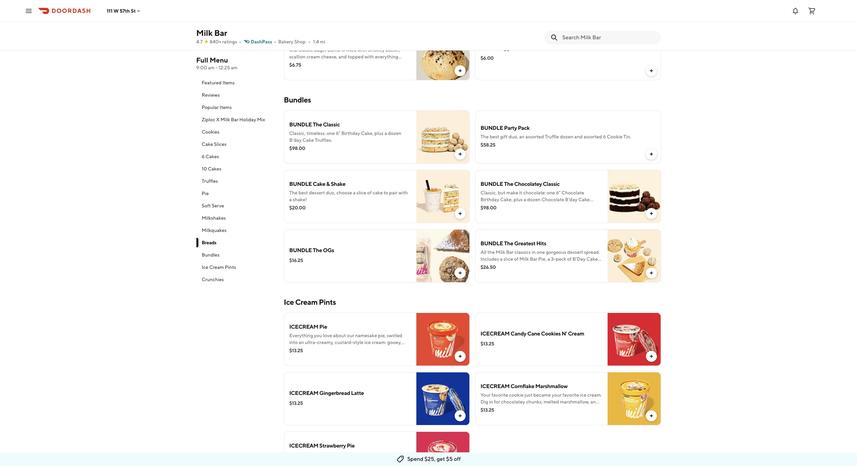 Task type: describe. For each thing, give the bounding box(es) containing it.
1 horizontal spatial pints
[[319, 298, 336, 307]]

dashpass
[[251, 39, 272, 44]]

milk™
[[496, 270, 510, 276]]

cake, inside the bundle the chocolatey classic classic, but make it chocolate: one 6" chocolate birthday cake, plus a dozen chocolate b'day cake truffles!
[[500, 197, 513, 203]]

of up the compost
[[514, 257, 519, 262]]

2 • from the left
[[274, 39, 276, 44]]

of right pack
[[567, 257, 572, 262]]

6 inside bundle party pack the best gift duo, an assorted truffle dozen and assorted 6 cookie tin. $58.25
[[603, 134, 606, 140]]

tin.
[[624, 134, 631, 140]]

milkshakes
[[202, 216, 226, 221]]

and inside bundle the greatest hits all the milk bar classics in one gorgeous dessert spread. includes a slice of milk bar pie, a 3-pack of b'day cake truffles, a compost cookie®, and a single serving of cereal milk™ soft serve with cornflake crunch.
[[546, 264, 554, 269]]

serve inside "button"
[[212, 203, 224, 209]]

bakery
[[278, 39, 293, 44]]

bread for bread bagel bomb our classic bagel bomb is filled with smokey bacon, scallion cream cheese, and topped with everything bagel spice!
[[289, 38, 308, 44]]

gooey
[[347, 459, 361, 465]]

popular items button
[[196, 101, 276, 114]]

111 w 57th st
[[107, 8, 136, 14]]

the
[[488, 250, 495, 255]]

is
[[342, 47, 345, 53]]

cream inside 'bread bagel bomb our classic bagel bomb is filled with smokey bacon, scallion cream cheese, and topped with everything bagel spice!'
[[307, 54, 320, 60]]

milk bar
[[196, 28, 227, 38]]

single
[[558, 264, 571, 269]]

an
[[519, 134, 525, 140]]

butter
[[289, 459, 303, 465]]

the for bundle the greatest hits all the milk bar classics in one gorgeous dessert spread. includes a slice of milk bar pie, a 3-pack of b'day cake truffles, a compost cookie®, and a single serving of cereal milk™ soft serve with cornflake crunch.
[[504, 241, 513, 247]]

shake!
[[293, 197, 307, 203]]

gift
[[500, 134, 508, 140]]

cake inside the bundle the classic classic, timeless: one 6" birthday cake, plus a dozen b'day cake truffles. $98.00
[[303, 138, 314, 143]]

the inside bundle party pack the best gift duo, an assorted truffle dozen and assorted 6 cookie tin. $58.25
[[481, 134, 489, 140]]

ice inside button
[[202, 265, 208, 270]]

bundle for bundle cake & shake
[[289, 181, 312, 188]]

0 vertical spatial bomb
[[324, 38, 338, 44]]

topped
[[348, 54, 364, 60]]

1 vertical spatial cornflake
[[511, 384, 535, 390]]

cake inside bundle cake & shake the best dessert duo, choose a slice of cake to pair with a shake! $20.00
[[313, 181, 325, 188]]

compost
[[503, 264, 523, 269]]

1 vertical spatial breads
[[202, 240, 216, 246]]

items for popular items
[[220, 105, 232, 110]]

one inside the bundle the classic classic, timeless: one 6" birthday cake, plus a dozen b'day cake truffles. $98.00
[[327, 131, 335, 136]]

cakes for 10 cakes
[[208, 166, 221, 172]]

crunch.
[[567, 270, 584, 276]]

111
[[107, 8, 113, 14]]

cookies inside button
[[202, 129, 219, 135]]

1 vertical spatial $98.00
[[481, 205, 497, 211]]

1 vertical spatial pie
[[319, 324, 327, 331]]

1 am from the left
[[208, 65, 215, 71]]

classic, inside the bundle the chocolatey classic classic, but make it chocolate: one 6" chocolate birthday cake, plus a dozen chocolate b'day cake truffles!
[[481, 190, 497, 196]]

marshmallow
[[362, 459, 391, 465]]

slice inside bundle the greatest hits all the milk bar classics in one gorgeous dessert spread. includes a slice of milk bar pie, a 3-pack of b'day cake truffles, a compost cookie®, and a single serving of cereal milk™ soft serve with cornflake crunch.
[[504, 257, 513, 262]]

bread bagel bomb image
[[416, 27, 470, 80]]

b'day inside the bundle the classic classic, timeless: one 6" birthday cake, plus a dozen b'day cake truffles. $98.00
[[289, 138, 302, 143]]

rich
[[394, 452, 403, 458]]

bar left the classics
[[506, 250, 514, 255]]

with inside bundle cake & shake the best dessert duo, choose a slice of cake to pair with a shake! $20.00
[[399, 190, 408, 196]]

• for 840+ ratings •
[[239, 39, 241, 44]]

scallion
[[289, 54, 306, 60]]

off
[[454, 457, 461, 463]]

add item to cart image for icecream cornflake marshmallow
[[649, 414, 654, 419]]

0 vertical spatial chocolate
[[562, 190, 584, 196]]

add item to cart image for bread bagel bomb
[[457, 68, 463, 74]]

classics
[[515, 250, 531, 255]]

cereal
[[481, 270, 495, 276]]

6 cakes button
[[196, 151, 276, 163]]

1 vertical spatial ice cream pints
[[284, 298, 336, 307]]

milkquakes
[[202, 228, 227, 233]]

includes
[[481, 257, 499, 262]]

0 vertical spatial bagel
[[309, 38, 323, 44]]

truffle
[[545, 134, 559, 140]]

1 vertical spatial chocolate
[[542, 197, 564, 203]]

$58.25
[[481, 142, 496, 148]]

bacon,
[[386, 47, 400, 53]]

cake inside button
[[202, 142, 213, 147]]

swirl
[[391, 459, 401, 465]]

and inside 'bread bagel bomb our classic bagel bomb is filled with smokey bacon, scallion cream cheese, and topped with everything bagel spice!'
[[339, 54, 347, 60]]

-
[[216, 65, 218, 71]]

serve inside bundle the greatest hits all the milk bar classics in one gorgeous dessert spread. includes a slice of milk bar pie, a 3-pack of b'day cake truffles, a compost cookie®, and a single serving of cereal milk™ soft serve with cornflake crunch.
[[521, 270, 533, 276]]

and inside icecream strawberry pie strawberry ice cream studded with strawberries, rich butter cracker crunch, and gooey marshmallow swirl
[[338, 459, 346, 465]]

bar inside button
[[231, 117, 238, 123]]

1 assorted from the left
[[526, 134, 544, 140]]

cane
[[527, 331, 540, 337]]

4.7
[[196, 39, 203, 44]]

bundle for bundle party pack
[[481, 125, 503, 131]]

ziploc x milk bar holiday mix button
[[196, 114, 276, 126]]

notification bell image
[[792, 7, 800, 15]]

ice
[[314, 452, 321, 458]]

the for bundle the chocolatey classic classic, but make it chocolate: one 6" chocolate birthday cake, plus a dozen chocolate b'day cake truffles!
[[504, 181, 513, 188]]

ice cream pints button
[[196, 261, 276, 274]]

shop
[[294, 39, 306, 44]]

plus inside the bundle the classic classic, timeless: one 6" birthday cake, plus a dozen b'day cake truffles. $98.00
[[375, 131, 384, 136]]

pie,
[[538, 257, 547, 262]]

bundles inside button
[[202, 253, 220, 258]]

bundle cake & shake the best dessert duo, choose a slice of cake to pair with a shake! $20.00
[[289, 181, 408, 211]]

st
[[131, 8, 136, 14]]

add item to cart image for bundle cake & shake
[[457, 211, 463, 217]]

soft inside bundle the greatest hits all the milk bar classics in one gorgeous dessert spread. includes a slice of milk bar pie, a 3-pack of b'day cake truffles, a compost cookie®, and a single serving of cereal milk™ soft serve with cornflake crunch.
[[511, 270, 520, 276]]

and inside bundle party pack the best gift duo, an assorted truffle dozen and assorted 6 cookie tin. $58.25
[[575, 134, 583, 140]]

cheese,
[[321, 54, 338, 60]]

milkquakes button
[[196, 225, 276, 237]]

0 items, open order cart image
[[808, 7, 816, 15]]

icecream candy cane cookies n' cream image
[[608, 313, 661, 367]]

the for bundle the classic classic, timeless: one 6" birthday cake, plus a dozen b'day cake truffles. $98.00
[[313, 121, 322, 128]]

icecream cornflake marshmallow
[[481, 384, 568, 390]]

duo, inside bundle party pack the best gift duo, an assorted truffle dozen and assorted 6 cookie tin. $58.25
[[509, 134, 518, 140]]

birthday inside the bundle the chocolatey classic classic, but make it chocolate: one 6" chocolate birthday cake, plus a dozen chocolate b'day cake truffles!
[[481, 197, 499, 203]]

birthday inside the bundle the classic classic, timeless: one 6" birthday cake, plus a dozen b'day cake truffles. $98.00
[[341, 131, 360, 136]]

items for featured items
[[223, 80, 235, 86]]

$98.00 inside the bundle the classic classic, timeless: one 6" birthday cake, plus a dozen b'day cake truffles. $98.00
[[289, 146, 305, 151]]

crunchies
[[202, 277, 224, 283]]

12:25
[[219, 65, 230, 71]]

milk inside button
[[221, 117, 230, 123]]

add item to cart image for bundle the greatest hits
[[649, 271, 654, 276]]

cookie
[[607, 134, 623, 140]]

with up the topped
[[358, 47, 367, 53]]

cracker
[[304, 459, 320, 465]]

the for bundle the ogs
[[313, 247, 322, 254]]

b'day
[[573, 257, 586, 262]]

menu
[[210, 56, 228, 64]]

icecream gingerbread latte image
[[416, 373, 470, 426]]

bagel
[[289, 61, 302, 66]]

bar down in
[[530, 257, 538, 262]]

icecream gingerbread latte
[[289, 391, 364, 397]]

cake, inside the bundle the classic classic, timeless: one 6" birthday cake, plus a dozen b'day cake truffles. $98.00
[[361, 131, 374, 136]]

bundle the greatest hits all the milk bar classics in one gorgeous dessert spread. includes a slice of milk bar pie, a 3-pack of b'day cake truffles, a compost cookie®, and a single serving of cereal milk™ soft serve with cornflake crunch.
[[481, 241, 600, 276]]

soft serve button
[[196, 200, 276, 212]]

1 vertical spatial cookies
[[541, 331, 561, 337]]

2 assorted from the left
[[584, 134, 602, 140]]

cake slices button
[[196, 138, 276, 151]]

egg
[[500, 45, 510, 51]]

classic inside the bundle the chocolatey classic classic, but make it chocolate: one 6" chocolate birthday cake, plus a dozen chocolate b'day cake truffles!
[[543, 181, 560, 188]]

1 vertical spatial bagel
[[314, 47, 327, 53]]

pie inside icecream strawberry pie strawberry ice cream studded with strawberries, rich butter cracker crunch, and gooey marshmallow swirl
[[347, 443, 355, 450]]

bundle the ogs
[[289, 247, 334, 254]]

slice inside bundle cake & shake the best dessert duo, choose a slice of cake to pair with a shake! $20.00
[[357, 190, 366, 196]]

0 vertical spatial bundles
[[284, 95, 311, 104]]

2 am from the left
[[231, 65, 238, 71]]

truffles button
[[196, 175, 276, 188]]

with down smokey
[[365, 54, 374, 60]]

w
[[114, 8, 119, 14]]

dozen inside the bundle the chocolatey classic classic, but make it chocolate: one 6" chocolate birthday cake, plus a dozen chocolate b'day cake truffles!
[[527, 197, 541, 203]]

of inside bundle cake & shake the best dessert duo, choose a slice of cake to pair with a shake! $20.00
[[367, 190, 372, 196]]

duo, inside bundle cake & shake the best dessert duo, choose a slice of cake to pair with a shake! $20.00
[[326, 190, 336, 196]]

mi
[[320, 39, 325, 44]]

dashpass •
[[251, 39, 276, 44]]

full
[[196, 56, 208, 64]]

icecream inside icecream strawberry pie strawberry ice cream studded with strawberries, rich butter cracker crunch, and gooey marshmallow swirl
[[289, 443, 318, 450]]

classic inside the bundle the classic classic, timeless: one 6" birthday cake, plus a dozen b'day cake truffles. $98.00
[[323, 121, 340, 128]]

10
[[202, 166, 207, 172]]

to
[[384, 190, 388, 196]]

featured items
[[202, 80, 235, 86]]

0 horizontal spatial strawberry
[[289, 452, 313, 458]]

pack
[[518, 125, 530, 131]]



Task type: vqa. For each thing, say whether or not it's contained in the screenshot.
the left Delivery
no



Task type: locate. For each thing, give the bounding box(es) containing it.
one inside bundle the greatest hits all the milk bar classics in one gorgeous dessert spread. includes a slice of milk bar pie, a 3-pack of b'day cake truffles, a compost cookie®, and a single serving of cereal milk™ soft serve with cornflake crunch.
[[537, 250, 545, 255]]

1 vertical spatial bread
[[481, 45, 499, 51]]

0 vertical spatial pie
[[202, 191, 209, 196]]

holiday
[[239, 117, 256, 123]]

icecream for icecream cornflake marshmallow
[[481, 384, 510, 390]]

classic, left timeless:
[[289, 131, 306, 136]]

1 horizontal spatial slice
[[504, 257, 513, 262]]

reviews button
[[196, 89, 276, 101]]

am right '12:25'
[[231, 65, 238, 71]]

classic, inside the bundle the classic classic, timeless: one 6" birthday cake, plus a dozen b'day cake truffles. $98.00
[[289, 131, 306, 136]]

icecream for icecream gingerbread latte
[[289, 391, 318, 397]]

dozen inside bundle party pack the best gift duo, an assorted truffle dozen and assorted 6 cookie tin. $58.25
[[560, 134, 574, 140]]

6 inside 'button'
[[202, 154, 205, 159]]

the inside bundle the greatest hits all the milk bar classics in one gorgeous dessert spread. includes a slice of milk bar pie, a 3-pack of b'day cake truffles, a compost cookie®, and a single serving of cereal milk™ soft serve with cornflake crunch.
[[504, 241, 513, 247]]

1 vertical spatial classic,
[[481, 190, 497, 196]]

6" inside the bundle the classic classic, timeless: one 6" birthday cake, plus a dozen b'day cake truffles. $98.00
[[336, 131, 341, 136]]

cake
[[373, 190, 383, 196]]

one inside the bundle the chocolatey classic classic, but make it chocolate: one 6" chocolate birthday cake, plus a dozen chocolate b'day cake truffles!
[[547, 190, 555, 196]]

milkshakes button
[[196, 212, 276, 225]]

bundle the ogs image
[[416, 230, 470, 283]]

icecream pie image
[[416, 313, 470, 367]]

chocolatey
[[514, 181, 542, 188]]

1 vertical spatial slice
[[504, 257, 513, 262]]

$98.00
[[289, 146, 305, 151], [481, 205, 497, 211]]

spread.
[[584, 250, 600, 255]]

0 horizontal spatial •
[[239, 39, 241, 44]]

items up reviews button
[[223, 80, 235, 86]]

&
[[326, 181, 330, 188]]

ice up icecream pie
[[284, 298, 294, 307]]

1 vertical spatial pints
[[319, 298, 336, 307]]

serving
[[572, 264, 588, 269]]

pints up icecream pie
[[319, 298, 336, 307]]

bundle up gift
[[481, 125, 503, 131]]

with inside bundle the greatest hits all the milk bar classics in one gorgeous dessert spread. includes a slice of milk bar pie, a 3-pack of b'day cake truffles, a compost cookie®, and a single serving of cereal milk™ soft serve with cornflake crunch.
[[534, 270, 543, 276]]

0 horizontal spatial classic,
[[289, 131, 306, 136]]

pie inside button
[[202, 191, 209, 196]]

1 horizontal spatial strawberry
[[319, 443, 346, 450]]

assorted
[[526, 134, 544, 140], [584, 134, 602, 140]]

bundle inside bundle party pack the best gift duo, an assorted truffle dozen and assorted 6 cookie tin. $58.25
[[481, 125, 503, 131]]

$6.75
[[289, 62, 301, 68]]

duo,
[[509, 134, 518, 140], [326, 190, 336, 196]]

1 horizontal spatial cookies
[[541, 331, 561, 337]]

add item to cart image for bundle the ogs
[[457, 271, 463, 276]]

1 horizontal spatial cream
[[322, 452, 335, 458]]

the inside bundle cake & shake the best dessert duo, choose a slice of cake to pair with a shake! $20.00
[[289, 190, 298, 196]]

party
[[504, 125, 517, 131]]

1 vertical spatial dessert
[[567, 250, 583, 255]]

0 horizontal spatial plus
[[375, 131, 384, 136]]

make
[[507, 190, 518, 196]]

add item to cart image for icecream gingerbread latte
[[457, 414, 463, 419]]

add item to cart image
[[457, 68, 463, 74], [649, 68, 654, 74], [457, 152, 463, 157], [457, 211, 463, 217], [457, 271, 463, 276], [649, 271, 654, 276], [457, 354, 463, 360], [649, 354, 654, 360]]

greatest
[[514, 241, 536, 247]]

milk right 'the'
[[496, 250, 505, 255]]

bundle inside the bundle the classic classic, timeless: one 6" birthday cake, plus a dozen b'day cake truffles. $98.00
[[289, 121, 312, 128]]

1 horizontal spatial dessert
[[567, 250, 583, 255]]

soft
[[202, 203, 211, 209], [511, 270, 520, 276]]

strawberry up studded
[[319, 443, 346, 450]]

ziploc x milk bar holiday mix
[[202, 117, 265, 123]]

0 vertical spatial cake,
[[361, 131, 374, 136]]

assorted left cookie
[[584, 134, 602, 140]]

cakes up the 10 cakes
[[206, 154, 219, 159]]

$26.50
[[481, 265, 496, 270]]

0 vertical spatial cookies
[[202, 129, 219, 135]]

0 horizontal spatial soft
[[202, 203, 211, 209]]

1 horizontal spatial ice cream pints
[[284, 298, 336, 307]]

pie button
[[196, 188, 276, 200]]

and down studded
[[338, 459, 346, 465]]

1 horizontal spatial cake,
[[500, 197, 513, 203]]

0 vertical spatial dessert
[[309, 190, 325, 196]]

but
[[498, 190, 506, 196]]

cream up icecream pie
[[295, 298, 318, 307]]

2 horizontal spatial dozen
[[560, 134, 574, 140]]

our
[[289, 47, 298, 53]]

and right egg
[[511, 45, 520, 51]]

a inside the bundle the classic classic, timeless: one 6" birthday cake, plus a dozen b'day cake truffles. $98.00
[[385, 131, 387, 136]]

of left 'cake'
[[367, 190, 372, 196]]

and down '3-'
[[546, 264, 554, 269]]

slice left 'cake'
[[357, 190, 366, 196]]

1 horizontal spatial serve
[[521, 270, 533, 276]]

0 horizontal spatial breads
[[202, 240, 216, 246]]

in
[[532, 250, 536, 255]]

bundle up timeless:
[[289, 121, 312, 128]]

• for bakery shop • 1.4 mi
[[308, 39, 310, 44]]

best inside bundle cake & shake the best dessert duo, choose a slice of cake to pair with a shake! $20.00
[[299, 190, 308, 196]]

0 vertical spatial strawberry
[[319, 443, 346, 450]]

1 horizontal spatial birthday
[[481, 197, 499, 203]]

ice cream pints up crunchies
[[202, 265, 236, 270]]

1 horizontal spatial classic
[[543, 181, 560, 188]]

of right serving
[[589, 264, 593, 269]]

bomb right 1.4
[[324, 38, 338, 44]]

popular items
[[202, 105, 232, 110]]

classic, left but
[[481, 190, 497, 196]]

1 horizontal spatial pie
[[319, 324, 327, 331]]

cakes inside 'button'
[[206, 154, 219, 159]]

slice
[[357, 190, 366, 196], [504, 257, 513, 262]]

bundle up $16.25
[[289, 247, 312, 254]]

with right the pair
[[399, 190, 408, 196]]

ice cream pints up icecream pie
[[284, 298, 336, 307]]

0 vertical spatial cakes
[[206, 154, 219, 159]]

strawberries,
[[366, 452, 393, 458]]

0 vertical spatial cornflake
[[544, 270, 566, 276]]

6 left cookie
[[603, 134, 606, 140]]

one
[[327, 131, 335, 136], [547, 190, 555, 196], [537, 250, 545, 255]]

one up truffles.
[[327, 131, 335, 136]]

1 vertical spatial classic
[[543, 181, 560, 188]]

1 horizontal spatial duo,
[[509, 134, 518, 140]]

duo, left an
[[509, 134, 518, 140]]

add item to cart image for bundle the classic
[[457, 152, 463, 157]]

2 vertical spatial one
[[537, 250, 545, 255]]

soft serve
[[202, 203, 224, 209]]

the inside the bundle the classic classic, timeless: one 6" birthday cake, plus a dozen b'day cake truffles. $98.00
[[313, 121, 322, 128]]

breads down milkquakes
[[202, 240, 216, 246]]

pints
[[225, 265, 236, 270], [319, 298, 336, 307]]

6" right timeless:
[[336, 131, 341, 136]]

0 horizontal spatial cornflake
[[511, 384, 535, 390]]

bread up '$6.00' on the top right of page
[[481, 45, 499, 51]]

best left gift
[[490, 134, 499, 140]]

truffles
[[202, 179, 218, 184]]

1 vertical spatial duo,
[[326, 190, 336, 196]]

ice cream pints inside button
[[202, 265, 236, 270]]

soft up the milkshakes
[[202, 203, 211, 209]]

icecream for icecream pie
[[289, 324, 318, 331]]

bread inside 'bread bagel bomb our classic bagel bomb is filled with smokey bacon, scallion cream cheese, and topped with everything bagel spice!'
[[289, 38, 308, 44]]

cream inside ice cream pints button
[[209, 265, 224, 270]]

with inside icecream strawberry pie strawberry ice cream studded with strawberries, rich butter cracker crunch, and gooey marshmallow swirl
[[355, 452, 365, 458]]

0 horizontal spatial $98.00
[[289, 146, 305, 151]]

0 horizontal spatial dozen
[[388, 131, 402, 136]]

0 horizontal spatial pie
[[202, 191, 209, 196]]

b'day
[[289, 138, 302, 143], [565, 197, 578, 203]]

1 • from the left
[[239, 39, 241, 44]]

2 vertical spatial cream
[[568, 331, 584, 337]]

0 vertical spatial one
[[327, 131, 335, 136]]

strawberry up the "butter"
[[289, 452, 313, 458]]

0 horizontal spatial cream
[[307, 54, 320, 60]]

duo, down &
[[326, 190, 336, 196]]

1 horizontal spatial bundles
[[284, 95, 311, 104]]

am
[[208, 65, 215, 71], [231, 65, 238, 71]]

cake inside bundle the greatest hits all the milk bar classics in one gorgeous dessert spread. includes a slice of milk bar pie, a 3-pack of b'day cake truffles, a compost cookie®, and a single serving of cereal milk™ soft serve with cornflake crunch.
[[587, 257, 598, 262]]

bundle up shake!
[[289, 181, 312, 188]]

cookies left the n'
[[541, 331, 561, 337]]

bagel down mi
[[314, 47, 327, 53]]

add item to cart image for icecream pie
[[457, 354, 463, 360]]

0 horizontal spatial classic
[[323, 121, 340, 128]]

bread for bread egg and cheddar
[[481, 45, 499, 51]]

featured
[[202, 80, 222, 86]]

0 horizontal spatial cookies
[[202, 129, 219, 135]]

1 vertical spatial cream
[[322, 452, 335, 458]]

bundle inside the bundle the chocolatey classic classic, but make it chocolate: one 6" chocolate birthday cake, plus a dozen chocolate b'day cake truffles!
[[481, 181, 503, 188]]

bar up 840+ ratings •
[[214, 28, 227, 38]]

pints inside button
[[225, 265, 236, 270]]

• left bakery
[[274, 39, 276, 44]]

$13.25
[[481, 342, 494, 347], [289, 348, 303, 354], [289, 401, 303, 407], [481, 408, 494, 413]]

2 horizontal spatial •
[[308, 39, 310, 44]]

add item to cart image
[[649, 152, 654, 157], [649, 211, 654, 217], [457, 414, 463, 419], [649, 414, 654, 419]]

icecream strawberry pie image
[[416, 432, 470, 467]]

6 cakes
[[202, 154, 219, 159]]

add item to cart image for bundle the chocolatey classic
[[649, 211, 654, 217]]

0 vertical spatial ice cream pints
[[202, 265, 236, 270]]

dozen inside the bundle the classic classic, timeless: one 6" birthday cake, plus a dozen b'day cake truffles. $98.00
[[388, 131, 402, 136]]

bagel up classic
[[309, 38, 323, 44]]

1 vertical spatial best
[[299, 190, 308, 196]]

bomb up cheese,
[[327, 47, 341, 53]]

classic up truffles.
[[323, 121, 340, 128]]

$6.00
[[481, 55, 494, 61]]

0 horizontal spatial best
[[299, 190, 308, 196]]

cakes for 6 cakes
[[206, 154, 219, 159]]

candy
[[511, 331, 527, 337]]

the inside the bundle the chocolatey classic classic, but make it chocolate: one 6" chocolate birthday cake, plus a dozen chocolate b'day cake truffles!
[[504, 181, 513, 188]]

cream right the n'
[[568, 331, 584, 337]]

1 horizontal spatial plus
[[514, 197, 523, 203]]

with
[[358, 47, 367, 53], [365, 54, 374, 60], [399, 190, 408, 196], [534, 270, 543, 276], [355, 452, 365, 458]]

1 horizontal spatial cream
[[295, 298, 318, 307]]

classic up chocolate:
[[543, 181, 560, 188]]

0 vertical spatial bread
[[289, 38, 308, 44]]

bundle inside bundle cake & shake the best dessert duo, choose a slice of cake to pair with a shake! $20.00
[[289, 181, 312, 188]]

bundle the chocolatey classic image
[[608, 170, 661, 223]]

0 horizontal spatial ice
[[202, 265, 208, 270]]

1 horizontal spatial breads
[[284, 12, 307, 21]]

0 horizontal spatial duo,
[[326, 190, 336, 196]]

bar down popular items button
[[231, 117, 238, 123]]

it
[[519, 190, 522, 196]]

classic
[[299, 47, 313, 53]]

$5
[[446, 457, 453, 463]]

chocolate
[[562, 190, 584, 196], [542, 197, 564, 203]]

0 horizontal spatial cake,
[[361, 131, 374, 136]]

1 horizontal spatial $98.00
[[481, 205, 497, 211]]

classic,
[[289, 131, 306, 136], [481, 190, 497, 196]]

0 vertical spatial duo,
[[509, 134, 518, 140]]

1 vertical spatial bomb
[[327, 47, 341, 53]]

1 vertical spatial soft
[[511, 270, 520, 276]]

bundle the classic image
[[416, 111, 470, 164]]

cornflake down single
[[544, 270, 566, 276]]

ice up crunchies
[[202, 265, 208, 270]]

dessert inside bundle cake & shake the best dessert duo, choose a slice of cake to pair with a shake! $20.00
[[309, 190, 325, 196]]

chocolate:
[[523, 190, 546, 196]]

1 horizontal spatial 6
[[603, 134, 606, 140]]

dessert inside bundle the greatest hits all the milk bar classics in one gorgeous dessert spread. includes a slice of milk bar pie, a 3-pack of b'day cake truffles, a compost cookie®, and a single serving of cereal milk™ soft serve with cornflake crunch.
[[567, 250, 583, 255]]

cornflake inside bundle the greatest hits all the milk bar classics in one gorgeous dessert spread. includes a slice of milk bar pie, a 3-pack of b'day cake truffles, a compost cookie®, and a single serving of cereal milk™ soft serve with cornflake crunch.
[[544, 270, 566, 276]]

the left ogs
[[313, 247, 322, 254]]

reviews
[[202, 92, 220, 98]]

slice up the compost
[[504, 257, 513, 262]]

ogs
[[323, 247, 334, 254]]

spend
[[407, 457, 424, 463]]

latte
[[351, 391, 364, 397]]

studded
[[336, 452, 354, 458]]

6 up 10
[[202, 154, 205, 159]]

bundles
[[284, 95, 311, 104], [202, 253, 220, 258]]

icecream cornflake marshmallow image
[[608, 373, 661, 426]]

serve up the milkshakes
[[212, 203, 224, 209]]

bundle inside bundle the greatest hits all the milk bar classics in one gorgeous dessert spread. includes a slice of milk bar pie, a 3-pack of b'day cake truffles, a compost cookie®, and a single serving of cereal milk™ soft serve with cornflake crunch.
[[481, 241, 503, 247]]

best up shake!
[[299, 190, 308, 196]]

• left 1.4
[[308, 39, 310, 44]]

cream up crunch,
[[322, 452, 335, 458]]

0 horizontal spatial serve
[[212, 203, 224, 209]]

6" right chocolate:
[[556, 190, 561, 196]]

spice!
[[302, 61, 315, 66]]

1 horizontal spatial cornflake
[[544, 270, 566, 276]]

0 vertical spatial cream
[[307, 54, 320, 60]]

840+
[[210, 39, 221, 44]]

dessert up b'day
[[567, 250, 583, 255]]

cakes inside button
[[208, 166, 221, 172]]

bundle the chocolatey classic classic, but make it chocolate: one 6" chocolate birthday cake, plus a dozen chocolate b'day cake truffles!
[[481, 181, 590, 209]]

the up $58.25
[[481, 134, 489, 140]]

0 horizontal spatial pints
[[225, 265, 236, 270]]

cake inside the bundle the chocolatey classic classic, but make it chocolate: one 6" chocolate birthday cake, plus a dozen chocolate b'day cake truffles!
[[579, 197, 590, 203]]

spend $25, get $5 off
[[407, 457, 461, 463]]

the up shake!
[[289, 190, 298, 196]]

cream inside icecream strawberry pie strawberry ice cream studded with strawberries, rich butter cracker crunch, and gooey marshmallow swirl
[[322, 452, 335, 458]]

2 horizontal spatial cream
[[568, 331, 584, 337]]

bundles button
[[196, 249, 276, 261]]

3 • from the left
[[308, 39, 310, 44]]

bundle for bundle the chocolatey classic
[[481, 181, 503, 188]]

cream up 'spice!'
[[307, 54, 320, 60]]

assorted right an
[[526, 134, 544, 140]]

milk up 4.7
[[196, 28, 213, 38]]

0 horizontal spatial 6
[[202, 154, 205, 159]]

with up gooey
[[355, 452, 365, 458]]

bundle party pack the best gift duo, an assorted truffle dozen and assorted 6 cookie tin. $58.25
[[481, 125, 631, 148]]

slices
[[214, 142, 227, 147]]

hits
[[537, 241, 546, 247]]

bread up the our
[[289, 38, 308, 44]]

0 vertical spatial slice
[[357, 190, 366, 196]]

cream
[[209, 265, 224, 270], [295, 298, 318, 307], [568, 331, 584, 337]]

cookies button
[[196, 126, 276, 138]]

pints down the bundles button
[[225, 265, 236, 270]]

soft inside "button"
[[202, 203, 211, 209]]

0 vertical spatial classic
[[323, 121, 340, 128]]

add item to cart image for icecream candy cane cookies n' cream
[[649, 354, 654, 360]]

0 horizontal spatial one
[[327, 131, 335, 136]]

cream
[[307, 54, 320, 60], [322, 452, 335, 458]]

breads up shop
[[284, 12, 307, 21]]

milk right x
[[221, 117, 230, 123]]

milk down the classics
[[520, 257, 529, 262]]

truffles!
[[481, 204, 499, 209]]

Item Search search field
[[562, 34, 656, 41]]

the up timeless:
[[313, 121, 322, 128]]

ziploc
[[202, 117, 215, 123]]

with down cookie®, in the right of the page
[[534, 270, 543, 276]]

0 horizontal spatial cream
[[209, 265, 224, 270]]

0 horizontal spatial am
[[208, 65, 215, 71]]

0 horizontal spatial assorted
[[526, 134, 544, 140]]

1 vertical spatial 6"
[[556, 190, 561, 196]]

icecream for icecream candy cane cookies n' cream
[[481, 331, 510, 337]]

open menu image
[[25, 7, 33, 15]]

b'day inside the bundle the chocolatey classic classic, but make it chocolate: one 6" chocolate birthday cake, plus a dozen chocolate b'day cake truffles!
[[565, 197, 578, 203]]

1 horizontal spatial am
[[231, 65, 238, 71]]

gorgeous
[[546, 250, 566, 255]]

• right ratings
[[239, 39, 241, 44]]

bundle cake & shake image
[[416, 170, 470, 223]]

featured items button
[[196, 77, 276, 89]]

dozen
[[388, 131, 402, 136], [560, 134, 574, 140], [527, 197, 541, 203]]

0 vertical spatial b'day
[[289, 138, 302, 143]]

•
[[239, 39, 241, 44], [274, 39, 276, 44], [308, 39, 310, 44]]

serve down cookie®, in the right of the page
[[521, 270, 533, 276]]

the left greatest on the bottom
[[504, 241, 513, 247]]

bread bagel bomb our classic bagel bomb is filled with smokey bacon, scallion cream cheese, and topped with everything bagel spice!
[[289, 38, 400, 66]]

1 horizontal spatial assorted
[[584, 134, 602, 140]]

crunch,
[[321, 459, 337, 465]]

and right truffle
[[575, 134, 583, 140]]

1 horizontal spatial dozen
[[527, 197, 541, 203]]

items up ziploc x milk bar holiday mix
[[220, 105, 232, 110]]

0 vertical spatial 6
[[603, 134, 606, 140]]

cornflake left marshmallow
[[511, 384, 535, 390]]

one right chocolate:
[[547, 190, 555, 196]]

shake
[[331, 181, 346, 188]]

plus inside the bundle the chocolatey classic classic, but make it chocolate: one 6" chocolate birthday cake, plus a dozen chocolate b'day cake truffles!
[[514, 197, 523, 203]]

1 horizontal spatial classic,
[[481, 190, 497, 196]]

0 horizontal spatial slice
[[357, 190, 366, 196]]

6" inside the bundle the chocolatey classic classic, but make it chocolate: one 6" chocolate birthday cake, plus a dozen chocolate b'day cake truffles!
[[556, 190, 561, 196]]

0 vertical spatial serve
[[212, 203, 224, 209]]

1 vertical spatial items
[[220, 105, 232, 110]]

cake
[[303, 138, 314, 143], [202, 142, 213, 147], [313, 181, 325, 188], [579, 197, 590, 203], [587, 257, 598, 262]]

bundle for bundle the classic
[[289, 121, 312, 128]]

soft down the compost
[[511, 270, 520, 276]]

0 vertical spatial 6"
[[336, 131, 341, 136]]

0 horizontal spatial dessert
[[309, 190, 325, 196]]

one up pie, in the bottom right of the page
[[537, 250, 545, 255]]

0 vertical spatial breads
[[284, 12, 307, 21]]

0 vertical spatial birthday
[[341, 131, 360, 136]]

the up make
[[504, 181, 513, 188]]

n'
[[562, 331, 567, 337]]

9:00
[[196, 65, 207, 71]]

0 vertical spatial classic,
[[289, 131, 306, 136]]

ratings
[[222, 39, 237, 44]]

2 horizontal spatial pie
[[347, 443, 355, 450]]

cream up crunchies
[[209, 265, 224, 270]]

smokey
[[368, 47, 385, 53]]

bundle up but
[[481, 181, 503, 188]]

cakes right 10
[[208, 166, 221, 172]]

best inside bundle party pack the best gift duo, an assorted truffle dozen and assorted 6 cookie tin. $58.25
[[490, 134, 499, 140]]

am left "-"
[[208, 65, 215, 71]]

cheddar
[[521, 45, 542, 51]]

0 vertical spatial best
[[490, 134, 499, 140]]

bundle for bundle the greatest hits
[[481, 241, 503, 247]]

and down the 'is' in the left top of the page
[[339, 54, 347, 60]]

a inside the bundle the chocolatey classic classic, but make it chocolate: one 6" chocolate birthday cake, plus a dozen chocolate b'day cake truffles!
[[524, 197, 526, 203]]

bundle the greatest hits image
[[608, 230, 661, 283]]

bundle up 'the'
[[481, 241, 503, 247]]

111 w 57th st button
[[107, 8, 141, 14]]

0 vertical spatial $98.00
[[289, 146, 305, 151]]

serve
[[212, 203, 224, 209], [521, 270, 533, 276]]

1 horizontal spatial ice
[[284, 298, 294, 307]]

0 horizontal spatial bread
[[289, 38, 308, 44]]

cookies down ziploc
[[202, 129, 219, 135]]

pair
[[389, 190, 398, 196]]

10 cakes button
[[196, 163, 276, 175]]

1 horizontal spatial one
[[537, 250, 545, 255]]

dessert left choose on the top of page
[[309, 190, 325, 196]]



